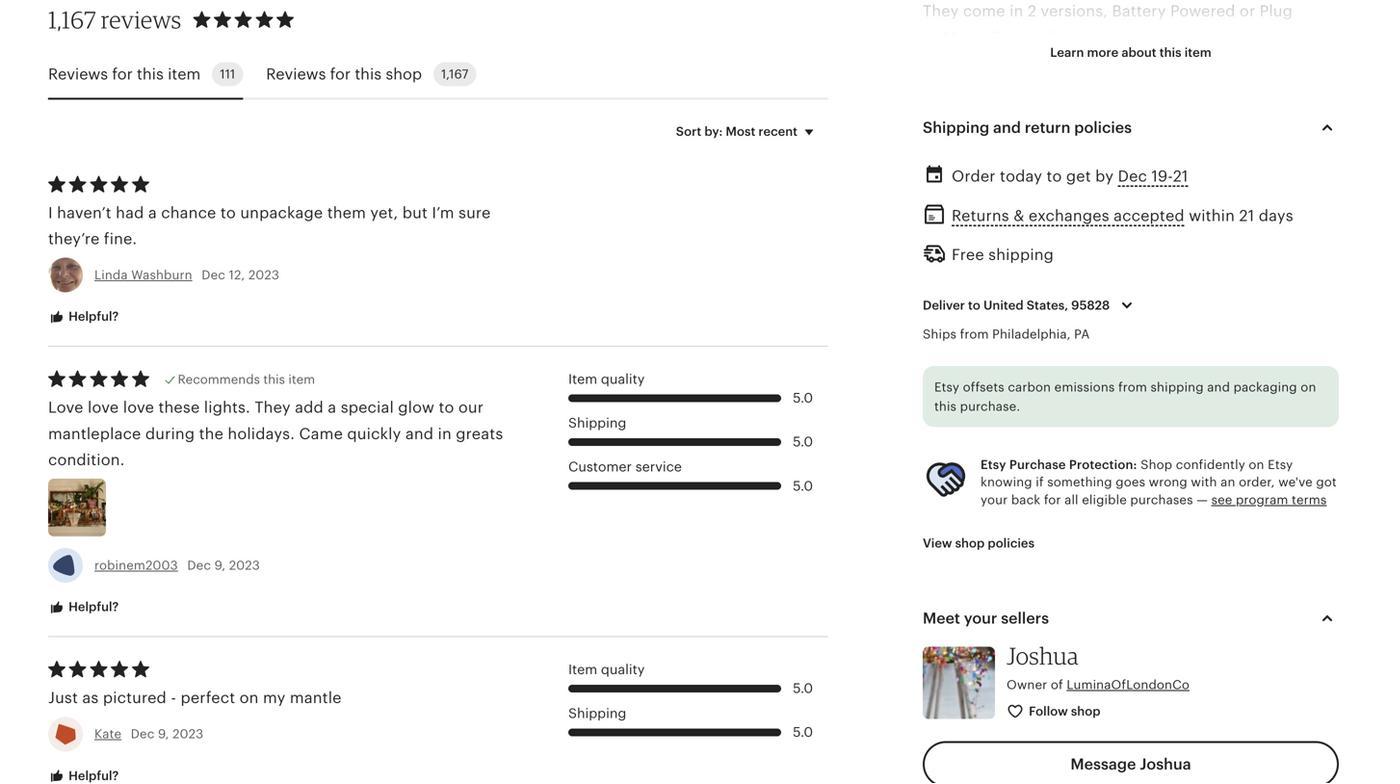Task type: vqa. For each thing, say whether or not it's contained in the screenshot.
People'S
no



Task type: locate. For each thing, give the bounding box(es) containing it.
0 horizontal spatial batteries
[[1121, 212, 1188, 229]]

use
[[1015, 317, 1041, 334], [1015, 526, 1041, 544]]

0 vertical spatial policies
[[1075, 119, 1133, 136]]

joshua
[[1007, 642, 1079, 670], [1140, 756, 1192, 773]]

1 vertical spatial 1,167
[[441, 67, 469, 81]]

0 vertical spatial shipping
[[923, 119, 990, 136]]

3 helpful? button from the top
[[34, 759, 133, 784]]

indoor down united
[[961, 317, 1011, 334]]

helpful? for just as pictured - perfect on my mantle
[[66, 769, 119, 783]]

length: up protection:
[[1070, 422, 1127, 439]]

9, down pictured
[[158, 727, 169, 742]]

0 horizontal spatial plug
[[923, 369, 956, 387]]

1 love from the left
[[88, 399, 119, 416]]

on
[[1301, 380, 1317, 395], [1249, 458, 1265, 472], [240, 690, 259, 707]]

1 item quality from the top
[[569, 371, 645, 387]]

joshua inside joshua owner of luminaoflondonco
[[1007, 642, 1079, 670]]

length: inside "- dimensions: total length: 20ft (6m); illuminated length: 10ft (3m) - 200 warm led lights - us plug included - for indoor use only"
[[923, 448, 976, 465]]

1 length: from the top
[[923, 160, 976, 177]]

your
[[981, 493, 1008, 507], [964, 610, 998, 628]]

condition.
[[48, 452, 125, 469]]

message
[[1071, 756, 1137, 773]]

0 vertical spatial 2023
[[249, 268, 280, 282]]

joshua right message
[[1140, 756, 1192, 773]]

0 vertical spatial your
[[981, 493, 1008, 507]]

1 total from the top
[[1029, 133, 1066, 151]]

chance
[[161, 204, 216, 221]]

1 vertical spatial plug
[[958, 500, 991, 518]]

to left united
[[969, 298, 981, 313]]

etsy inside "etsy offsets carbon emissions from shipping and packaging on this purchase."
[[935, 380, 960, 395]]

0 horizontal spatial etsy
[[935, 380, 960, 395]]

etsy up we've
[[1268, 458, 1294, 472]]

1 horizontal spatial on
[[1249, 458, 1265, 472]]

21 left days
[[1240, 207, 1255, 225]]

helpful? button down linda
[[34, 299, 133, 335]]

0 horizontal spatial on
[[240, 690, 259, 707]]

joshua inside button
[[1140, 756, 1192, 773]]

1 vertical spatial policies
[[988, 536, 1035, 551]]

1 vertical spatial shipping
[[1151, 380, 1204, 395]]

0 vertical spatial on
[[1301, 380, 1317, 395]]

2 dimensions: from the top
[[933, 422, 1025, 439]]

and down glow
[[406, 425, 434, 443]]

1 reviews from the left
[[48, 65, 108, 83]]

0 vertical spatial 9,
[[215, 559, 226, 573]]

shipping up timer
[[989, 246, 1054, 263]]

1 vertical spatial 2023
[[229, 559, 260, 573]]

0 vertical spatial item quality
[[569, 371, 645, 387]]

customer
[[569, 459, 632, 475]]

tab list
[[48, 51, 829, 100]]

use down back
[[1015, 526, 1041, 544]]

included down the returns
[[953, 238, 1018, 255]]

lasts left 18
[[1270, 264, 1304, 282]]

helpful? button
[[34, 299, 133, 335], [34, 590, 133, 626], [34, 759, 133, 784]]

0 horizontal spatial policies
[[988, 536, 1035, 551]]

0 horizontal spatial from
[[960, 327, 989, 342]]

for for item
[[112, 65, 133, 83]]

2 reviews from the left
[[266, 65, 326, 83]]

0 vertical spatial joshua
[[1007, 642, 1079, 670]]

etsy for etsy purchase protection:
[[981, 458, 1007, 472]]

your down the warm
[[981, 493, 1008, 507]]

to left our
[[439, 399, 454, 416]]

etsy offsets carbon emissions from shipping and packaging on this purchase.
[[935, 380, 1317, 414]]

dimensions: for 10ft
[[933, 422, 1025, 439]]

0 horizontal spatial love
[[88, 399, 119, 416]]

0 vertical spatial item
[[569, 371, 598, 387]]

yet,
[[370, 204, 398, 221]]

item left 111
[[168, 65, 201, 83]]

1 vertical spatial 21
[[1240, 207, 1255, 225]]

policies inside button
[[988, 536, 1035, 551]]

1 vertical spatial from
[[1119, 380, 1148, 395]]

1 vertical spatial in
[[438, 425, 452, 443]]

plug down 'ships'
[[923, 369, 956, 387]]

etsy left offsets
[[935, 380, 960, 395]]

back
[[1012, 493, 1041, 507]]

3 helpful? from the top
[[66, 769, 119, 783]]

your right meet
[[964, 610, 998, 628]]

0 vertical spatial indoor
[[961, 317, 1011, 334]]

length: up by
[[1070, 133, 1127, 151]]

in
[[972, 264, 986, 282], [438, 425, 452, 443]]

returns
[[952, 207, 1010, 225]]

and left return
[[994, 119, 1022, 136]]

9, right robinem2003
[[215, 559, 226, 573]]

only
[[1045, 317, 1077, 334], [1045, 526, 1077, 544]]

0 vertical spatial length:
[[923, 160, 976, 177]]

1 horizontal spatial love
[[123, 399, 154, 416]]

in inside the - battery operated; 3 x aa batteries required; batteries not included - built-in timer feature; lasts 6 hours when on; lasts 18 hours when turned off - for indoor use only
[[972, 264, 986, 282]]

shop
[[386, 65, 422, 83], [956, 536, 985, 551], [1072, 704, 1101, 719]]

sort
[[676, 124, 702, 139]]

kate dec 9, 2023
[[94, 727, 204, 742]]

shop for follow shop
[[1072, 704, 1101, 719]]

1 vertical spatial included
[[996, 500, 1062, 518]]

item
[[1185, 45, 1212, 60], [168, 65, 201, 83], [289, 372, 315, 387]]

ships from philadelphia, pa
[[923, 327, 1090, 342]]

hours
[[1149, 264, 1192, 282], [923, 291, 966, 308]]

2023
[[249, 268, 280, 282], [229, 559, 260, 573], [173, 727, 204, 742]]

1 horizontal spatial 1,167
[[441, 67, 469, 81]]

1 vertical spatial your
[[964, 610, 998, 628]]

a inside i haven't had a chance to unpackage them yet, but i'm sure they're fine.
[[148, 204, 157, 221]]

reviews down "1,167 reviews"
[[48, 65, 108, 83]]

12,
[[229, 268, 245, 282]]

- inside - dimensions: total length: 7.5ft (2.3m); illuminated length: 6ft (1.8m)
[[923, 133, 929, 151]]

2 vertical spatial 2023
[[173, 727, 204, 742]]

length: inside "- dimensions: total length: 20ft (6m); illuminated length: 10ft (3m) - 200 warm led lights - us plug included - for indoor use only"
[[1070, 422, 1127, 439]]

recommends this item
[[178, 372, 315, 387]]

quality for just as pictured - perfect on my mantle
[[601, 662, 645, 677]]

length: inside - dimensions: total length: 7.5ft (2.3m); illuminated length: 6ft (1.8m)
[[1070, 133, 1127, 151]]

i haven't had a chance to unpackage them yet, but i'm sure they're fine.
[[48, 204, 491, 248]]

dec left the 12,
[[202, 268, 225, 282]]

0 horizontal spatial in
[[438, 425, 452, 443]]

total up (1.8m)
[[1029, 133, 1066, 151]]

from up 20ft
[[1119, 380, 1148, 395]]

total inside "- dimensions: total length: 20ft (6m); illuminated length: 10ft (3m) - 200 warm led lights - us plug included - for indoor use only"
[[1029, 422, 1066, 439]]

wrong
[[1149, 475, 1188, 490]]

to left get
[[1047, 168, 1063, 185]]

0 horizontal spatial when
[[970, 291, 1011, 308]]

length: for 6ft
[[923, 160, 976, 177]]

1,167 inside tab list
[[441, 67, 469, 81]]

0 vertical spatial included
[[953, 238, 1018, 255]]

only inside "- dimensions: total length: 20ft (6m); illuminated length: 10ft (3m) - 200 warm led lights - us plug included - for indoor use only"
[[1045, 526, 1077, 544]]

your inside shop confidently on etsy knowing if something goes wrong with an order, we've got your back for all eligible purchases —
[[981, 493, 1008, 507]]

1 horizontal spatial when
[[1196, 264, 1237, 282]]

indoor right view
[[961, 526, 1011, 544]]

0 horizontal spatial 1,167
[[48, 5, 96, 34]]

joshua owner of luminaoflondonco
[[1007, 642, 1190, 693]]

1 vertical spatial shop
[[956, 536, 985, 551]]

0 vertical spatial and
[[994, 119, 1022, 136]]

unpackage
[[240, 204, 323, 221]]

robinem2003 added a photo of their purchase image
[[48, 479, 106, 537]]

1 vertical spatial helpful?
[[66, 600, 119, 615]]

1 vertical spatial only
[[1045, 526, 1077, 544]]

see program terms
[[1212, 493, 1328, 507]]

1 vertical spatial item
[[569, 662, 598, 677]]

for for shop
[[330, 65, 351, 83]]

view shop policies button
[[909, 526, 1050, 561]]

hours right 6
[[1149, 264, 1192, 282]]

shipping
[[923, 119, 990, 136], [569, 415, 627, 431], [569, 706, 627, 721]]

2 horizontal spatial on
[[1301, 380, 1317, 395]]

reviews for reviews for this item
[[48, 65, 108, 83]]

tab list containing reviews for this item
[[48, 51, 829, 100]]

during
[[145, 425, 195, 443]]

quickly
[[347, 425, 401, 443]]

1 vertical spatial and
[[1208, 380, 1231, 395]]

1 dimensions: from the top
[[933, 133, 1025, 151]]

—
[[1197, 493, 1209, 507]]

on inside "etsy offsets carbon emissions from shipping and packaging on this purchase."
[[1301, 380, 1317, 395]]

0 horizontal spatial joshua
[[1007, 642, 1079, 670]]

0 vertical spatial in
[[972, 264, 986, 282]]

5 5.0 from the top
[[793, 725, 814, 740]]

dimensions: up 6ft at top right
[[933, 133, 1025, 151]]

in down free at the right top
[[972, 264, 986, 282]]

owner
[[1007, 678, 1048, 693]]

1 vertical spatial quality
[[601, 662, 645, 677]]

2 horizontal spatial etsy
[[1268, 458, 1294, 472]]

-
[[923, 133, 929, 151], [923, 212, 929, 229], [923, 264, 929, 282], [923, 317, 929, 334], [923, 422, 929, 439], [923, 474, 929, 491], [923, 500, 929, 518], [923, 526, 929, 544], [171, 690, 176, 707]]

2 for from the top
[[933, 526, 957, 544]]

lasts left 6
[[1097, 264, 1131, 282]]

1 horizontal spatial lasts
[[1270, 264, 1304, 282]]

when down timer
[[970, 291, 1011, 308]]

from right 'ships'
[[960, 327, 989, 342]]

love left these
[[123, 399, 154, 416]]

total inside - dimensions: total length: 7.5ft (2.3m); illuminated length: 6ft (1.8m)
[[1029, 133, 1066, 151]]

1 vertical spatial dimensions:
[[933, 422, 1025, 439]]

included
[[953, 238, 1018, 255], [996, 500, 1062, 518]]

0 horizontal spatial shipping
[[989, 246, 1054, 263]]

purchase.
[[961, 399, 1021, 414]]

0 vertical spatial helpful?
[[66, 310, 119, 324]]

use inside the - battery operated; 3 x aa batteries required; batteries not included - built-in timer feature; lasts 6 hours when on; lasts 18 hours when turned off - for indoor use only
[[1015, 317, 1041, 334]]

batteries up 18
[[1265, 212, 1332, 229]]

message joshua
[[1071, 756, 1192, 773]]

length: for 7.5ft
[[1070, 133, 1127, 151]]

0 vertical spatial length:
[[1070, 133, 1127, 151]]

indoor inside "- dimensions: total length: 20ft (6m); illuminated length: 10ft (3m) - 200 warm led lights - us plug included - for indoor use only"
[[961, 526, 1011, 544]]

on up order,
[[1249, 458, 1265, 472]]

helpful? down linda
[[66, 310, 119, 324]]

21
[[1174, 168, 1189, 185], [1240, 207, 1255, 225]]

this
[[1160, 45, 1182, 60], [137, 65, 164, 83], [355, 65, 382, 83], [263, 372, 285, 387], [935, 399, 957, 414]]

philadelphia,
[[993, 327, 1071, 342]]

follow shop
[[1029, 704, 1101, 719]]

follow
[[1029, 704, 1069, 719]]

1 batteries from the left
[[1121, 212, 1188, 229]]

to right chance
[[221, 204, 236, 221]]

2 indoor from the top
[[961, 526, 1011, 544]]

length: left 6ft at top right
[[923, 160, 976, 177]]

washburn
[[131, 268, 192, 282]]

200
[[933, 474, 964, 491]]

length: inside - dimensions: total length: 7.5ft (2.3m); illuminated length: 6ft (1.8m)
[[923, 160, 976, 177]]

love up the mantleplace
[[88, 399, 119, 416]]

1 vertical spatial item quality
[[569, 662, 645, 677]]

my
[[263, 690, 286, 707]]

1 horizontal spatial a
[[328, 399, 337, 416]]

1 vertical spatial hours
[[923, 291, 966, 308]]

2 use from the top
[[1015, 526, 1041, 544]]

a right had
[[148, 204, 157, 221]]

policies
[[1075, 119, 1133, 136], [988, 536, 1035, 551]]

1 vertical spatial indoor
[[961, 526, 1011, 544]]

0 vertical spatial dimensions:
[[933, 133, 1025, 151]]

shipping for love love love these lights. they add a special glow to our mantleplace during the holidays. came quickly and in greats condition.
[[569, 415, 627, 431]]

2023 for robinem2003 dec 9, 2023
[[229, 559, 260, 573]]

helpful? down "robinem2003" link
[[66, 600, 119, 615]]

2 vertical spatial helpful? button
[[34, 759, 133, 784]]

etsy purchase protection:
[[981, 458, 1138, 472]]

1 use from the top
[[1015, 317, 1041, 334]]

dimensions: inside - dimensions: total length: 7.5ft (2.3m); illuminated length: 6ft (1.8m)
[[933, 133, 1025, 151]]

for inside shop confidently on etsy knowing if something goes wrong with an order, we've got your back for all eligible purchases —
[[1045, 493, 1062, 507]]

sort by: most recent button
[[662, 111, 836, 152]]

0 vertical spatial for
[[933, 317, 957, 334]]

deliver to united states, 95828
[[923, 298, 1110, 313]]

a
[[148, 204, 157, 221], [328, 399, 337, 416]]

0 vertical spatial from
[[960, 327, 989, 342]]

shop
[[1141, 458, 1173, 472]]

1 item from the top
[[569, 371, 598, 387]]

length: up "200"
[[923, 448, 976, 465]]

1 horizontal spatial etsy
[[981, 458, 1007, 472]]

1 horizontal spatial batteries
[[1265, 212, 1332, 229]]

item up 'add' at the bottom left of page
[[289, 372, 315, 387]]

2 vertical spatial and
[[406, 425, 434, 443]]

0 vertical spatial hours
[[1149, 264, 1192, 282]]

when left on;
[[1196, 264, 1237, 282]]

for down us
[[933, 526, 957, 544]]

1 horizontal spatial reviews
[[266, 65, 326, 83]]

about
[[1122, 45, 1157, 60]]

required;
[[1192, 212, 1261, 229]]

greats
[[456, 425, 503, 443]]

dec right robinem2003
[[187, 559, 211, 573]]

0 vertical spatial 21
[[1174, 168, 1189, 185]]

only down all in the bottom of the page
[[1045, 526, 1077, 544]]

2 length: from the top
[[1070, 422, 1127, 439]]

2 love from the left
[[123, 399, 154, 416]]

1 vertical spatial for
[[933, 526, 957, 544]]

21 down "(2.3m);"
[[1174, 168, 1189, 185]]

for down "deliver"
[[933, 317, 957, 334]]

with
[[1192, 475, 1218, 490]]

reviews for reviews for this shop
[[266, 65, 326, 83]]

shop inside tab list
[[386, 65, 422, 83]]

etsy up the warm
[[981, 458, 1007, 472]]

joshua image
[[923, 647, 996, 720]]

0 vertical spatial total
[[1029, 133, 1066, 151]]

illuminated for - dimensions: total length: 7.5ft (2.3m); illuminated length: 6ft (1.8m)
[[1225, 133, 1310, 151]]

this inside learn more about this item dropdown button
[[1160, 45, 1182, 60]]

and inside dropdown button
[[994, 119, 1022, 136]]

only down 'states,'
[[1045, 317, 1077, 334]]

dimensions: inside "- dimensions: total length: 20ft (6m); illuminated length: 10ft (3m) - 200 warm led lights - us plug included - for indoor use only"
[[933, 422, 1025, 439]]

total up (3m)
[[1029, 422, 1066, 439]]

2 horizontal spatial shop
[[1072, 704, 1101, 719]]

but
[[403, 204, 428, 221]]

in left greats
[[438, 425, 452, 443]]

item quality for just as pictured - perfect on my mantle
[[569, 662, 645, 677]]

1 horizontal spatial and
[[994, 119, 1022, 136]]

policies down back
[[988, 536, 1035, 551]]

1 vertical spatial 9,
[[158, 727, 169, 742]]

1 horizontal spatial plug
[[958, 500, 991, 518]]

0 horizontal spatial shop
[[386, 65, 422, 83]]

2 only from the top
[[1045, 526, 1077, 544]]

dec
[[1119, 168, 1148, 185], [202, 268, 225, 282], [187, 559, 211, 573], [131, 727, 155, 742]]

0 horizontal spatial a
[[148, 204, 157, 221]]

2023 for kate dec 9, 2023
[[173, 727, 204, 742]]

helpful? button for i haven't had a chance to unpackage them yet, but i'm sure they're fine.
[[34, 299, 133, 335]]

view shop policies
[[923, 536, 1035, 551]]

1 helpful? from the top
[[66, 310, 119, 324]]

1 vertical spatial total
[[1029, 422, 1066, 439]]

return
[[1025, 119, 1071, 136]]

to inside dropdown button
[[969, 298, 981, 313]]

1 quality from the top
[[601, 371, 645, 387]]

1 only from the top
[[1045, 317, 1077, 334]]

item inside dropdown button
[[1185, 45, 1212, 60]]

only inside the - battery operated; 3 x aa batteries required; batteries not included - built-in timer feature; lasts 6 hours when on; lasts 18 hours when turned off - for indoor use only
[[1045, 317, 1077, 334]]

helpful? down 'kate'
[[66, 769, 119, 783]]

2 horizontal spatial for
[[1045, 493, 1062, 507]]

0 vertical spatial use
[[1015, 317, 1041, 334]]

for inside the - battery operated; 3 x aa batteries required; batteries not included - built-in timer feature; lasts 6 hours when on; lasts 18 hours when turned off - for indoor use only
[[933, 317, 957, 334]]

0 horizontal spatial 9,
[[158, 727, 169, 742]]

a right 'add' at the bottom left of page
[[328, 399, 337, 416]]

and left "packaging"
[[1208, 380, 1231, 395]]

0 vertical spatial shipping
[[989, 246, 1054, 263]]

(2.3m);
[[1168, 133, 1221, 151]]

and inside "etsy offsets carbon emissions from shipping and packaging on this purchase."
[[1208, 380, 1231, 395]]

2 quality from the top
[[601, 662, 645, 677]]

1 horizontal spatial hours
[[1149, 264, 1192, 282]]

shipping up (6m);
[[1151, 380, 1204, 395]]

joshua up of
[[1007, 642, 1079, 670]]

illuminated right "(2.3m);"
[[1225, 133, 1310, 151]]

illuminated inside - dimensions: total length: 7.5ft (2.3m); illuminated length: 6ft (1.8m)
[[1225, 133, 1310, 151]]

batteries down the dec 19-21 button
[[1121, 212, 1188, 229]]

dimensions: down purchase.
[[933, 422, 1025, 439]]

these
[[159, 399, 200, 416]]

1 for from the top
[[933, 317, 957, 334]]

love
[[48, 399, 83, 416]]

included down led
[[996, 500, 1062, 518]]

on left 'my'
[[240, 690, 259, 707]]

1 horizontal spatial shop
[[956, 536, 985, 551]]

1 horizontal spatial joshua
[[1140, 756, 1192, 773]]

1 indoor from the top
[[961, 317, 1011, 334]]

helpful? button down robinem2003
[[34, 590, 133, 626]]

united
[[984, 298, 1024, 313]]

item quality for love love love these lights. they add a special glow to our mantleplace during the holidays. came quickly and in greats condition.
[[569, 371, 645, 387]]

a inside love love love these lights. they add a special glow to our mantleplace during the holidays. came quickly and in greats condition.
[[328, 399, 337, 416]]

illuminated inside "- dimensions: total length: 20ft (6m); illuminated length: 10ft (3m) - 200 warm led lights - us plug included - for indoor use only"
[[1211, 422, 1295, 439]]

use down "deliver to united states, 95828" on the top of the page
[[1015, 317, 1041, 334]]

for inside "- dimensions: total length: 20ft (6m); illuminated length: 10ft (3m) - 200 warm led lights - us plug included - for indoor use only"
[[933, 526, 957, 544]]

1 vertical spatial when
[[970, 291, 1011, 308]]

and inside love love love these lights. they add a special glow to our mantleplace during the holidays. came quickly and in greats condition.
[[406, 425, 434, 443]]

just
[[48, 690, 78, 707]]

2 batteries from the left
[[1265, 212, 1332, 229]]

0 vertical spatial plug
[[923, 369, 956, 387]]

reviews right 111
[[266, 65, 326, 83]]

illuminated for - dimensions: total length: 20ft (6m); illuminated length: 10ft (3m) - 200 warm led lights - us plug included - for indoor use only
[[1211, 422, 1295, 439]]

message joshua button
[[923, 742, 1340, 784]]

2 length: from the top
[[923, 448, 976, 465]]

0 horizontal spatial for
[[112, 65, 133, 83]]

helpful? button for just as pictured - perfect on my mantle
[[34, 759, 133, 784]]

policies up by
[[1075, 119, 1133, 136]]

plug down the warm
[[958, 500, 991, 518]]

1 horizontal spatial 21
[[1240, 207, 1255, 225]]

order today to get by dec 19-21
[[952, 168, 1189, 185]]

plug in/mains
[[923, 369, 1025, 387]]

on inside shop confidently on etsy knowing if something goes wrong with an order, we've got your back for all eligible purchases —
[[1249, 458, 1265, 472]]

item
[[569, 371, 598, 387], [569, 662, 598, 677]]

1 horizontal spatial 9,
[[215, 559, 226, 573]]

included inside "- dimensions: total length: 20ft (6m); illuminated length: 10ft (3m) - 200 warm led lights - us plug included - for indoor use only"
[[996, 500, 1062, 518]]

shipping
[[989, 246, 1054, 263], [1151, 380, 1204, 395]]

hours down built-
[[923, 291, 966, 308]]

today
[[1000, 168, 1043, 185]]

2 item from the top
[[569, 662, 598, 677]]

1 horizontal spatial for
[[330, 65, 351, 83]]

1 helpful? button from the top
[[34, 299, 133, 335]]

1 horizontal spatial policies
[[1075, 119, 1133, 136]]

0 horizontal spatial and
[[406, 425, 434, 443]]

illuminated down "packaging"
[[1211, 422, 1295, 439]]

0 vertical spatial helpful? button
[[34, 299, 133, 335]]

helpful? button down kate link
[[34, 759, 133, 784]]

item right about
[[1185, 45, 1212, 60]]

i
[[48, 204, 53, 221]]

1 length: from the top
[[1070, 133, 1127, 151]]

0 vertical spatial quality
[[601, 371, 645, 387]]

2 total from the top
[[1029, 422, 1066, 439]]

follow shop button
[[993, 694, 1118, 730]]

0 horizontal spatial reviews
[[48, 65, 108, 83]]

on right "packaging"
[[1301, 380, 1317, 395]]

1 vertical spatial length:
[[923, 448, 976, 465]]

0 horizontal spatial lasts
[[1097, 264, 1131, 282]]

1,167 for 1,167
[[441, 67, 469, 81]]

etsy for etsy offsets carbon emissions from shipping and packaging on this purchase.
[[935, 380, 960, 395]]

2 item quality from the top
[[569, 662, 645, 677]]

1 vertical spatial joshua
[[1140, 756, 1192, 773]]

0 vertical spatial only
[[1045, 317, 1077, 334]]



Task type: describe. For each thing, give the bounding box(es) containing it.
learn
[[1051, 45, 1085, 60]]

lights.
[[204, 399, 251, 416]]

from inside "etsy offsets carbon emissions from shipping and packaging on this purchase."
[[1119, 380, 1148, 395]]

to inside i haven't had a chance to unpackage them yet, but i'm sure they're fine.
[[221, 204, 236, 221]]

ships
[[923, 327, 957, 342]]

deliver to united states, 95828 button
[[909, 285, 1154, 326]]

fine.
[[104, 230, 137, 248]]

plug inside "- dimensions: total length: 20ft (6m); illuminated length: 10ft (3m) - 200 warm led lights - us plug included - for indoor use only"
[[958, 500, 991, 518]]

2 5.0 from the top
[[793, 434, 814, 450]]

add
[[295, 399, 324, 416]]

eligible
[[1083, 493, 1127, 507]]

(6m);
[[1167, 422, 1207, 439]]

see program terms link
[[1212, 493, 1328, 507]]

robinem2003 link
[[94, 559, 178, 573]]

our
[[459, 399, 484, 416]]

total for (1.8m)
[[1029, 133, 1066, 151]]

confidently
[[1177, 458, 1246, 472]]

length: for 10ft
[[923, 448, 976, 465]]

returns & exchanges accepted within 21 days
[[952, 207, 1294, 225]]

carbon
[[1008, 380, 1052, 395]]

total for (3m)
[[1029, 422, 1066, 439]]

sort by: most recent
[[676, 124, 798, 139]]

2 helpful? from the top
[[66, 600, 119, 615]]

4 5.0 from the top
[[793, 681, 814, 696]]

to inside love love love these lights. they add a special glow to our mantleplace during the holidays. came quickly and in greats condition.
[[439, 399, 454, 416]]

free shipping
[[952, 246, 1054, 263]]

offsets
[[963, 380, 1005, 395]]

off
[[1069, 291, 1090, 308]]

mantle
[[290, 690, 342, 707]]

learn more about this item button
[[1036, 35, 1227, 70]]

order
[[952, 168, 996, 185]]

love love love these lights. they add a special glow to our mantleplace during the holidays. came quickly and in greats condition.
[[48, 399, 503, 469]]

use inside "- dimensions: total length: 20ft (6m); illuminated length: 10ft (3m) - 200 warm led lights - us plug included - for indoor use only"
[[1015, 526, 1041, 544]]

item for just as pictured - perfect on my mantle
[[569, 662, 598, 677]]

accepted
[[1114, 207, 1185, 225]]

linda
[[94, 268, 128, 282]]

reviews for this shop
[[266, 65, 422, 83]]

they're
[[48, 230, 100, 248]]

robinem2003
[[94, 559, 178, 573]]

they
[[255, 399, 291, 416]]

by
[[1096, 168, 1114, 185]]

shipping inside shipping and return policies dropdown button
[[923, 119, 990, 136]]

exchanges
[[1029, 207, 1110, 225]]

dec right kate link
[[131, 727, 155, 742]]

- battery operated; 3 x aa batteries required; batteries not included - built-in timer feature; lasts 6 hours when on; lasts 18 hours when turned off - for indoor use only
[[923, 212, 1332, 334]]

6ft
[[981, 160, 1002, 177]]

your inside dropdown button
[[964, 610, 998, 628]]

3
[[1069, 212, 1078, 229]]

length: for 20ft
[[1070, 422, 1127, 439]]

led
[[1014, 474, 1042, 491]]

shipping inside "etsy offsets carbon emissions from shipping and packaging on this purchase."
[[1151, 380, 1204, 395]]

turned
[[1015, 291, 1065, 308]]

3 5.0 from the top
[[793, 478, 814, 494]]

etsy inside shop confidently on etsy knowing if something goes wrong with an order, we've got your back for all eligible purchases —
[[1268, 458, 1294, 472]]

haven't
[[57, 204, 112, 221]]

special
[[341, 399, 394, 416]]

reviews
[[101, 5, 181, 34]]

shipping and return policies
[[923, 119, 1133, 136]]

0 horizontal spatial 21
[[1174, 168, 1189, 185]]

mantleplace
[[48, 425, 141, 443]]

1 lasts from the left
[[1097, 264, 1131, 282]]

18
[[1308, 264, 1324, 282]]

7.5ft
[[1132, 133, 1164, 151]]

item for love love love these lights. they add a special glow to our mantleplace during the holidays. came quickly and in greats condition.
[[569, 371, 598, 387]]

kate
[[94, 727, 122, 742]]

states,
[[1027, 298, 1069, 313]]

shipping for just as pictured - perfect on my mantle
[[569, 706, 627, 721]]

just as pictured - perfect on my mantle
[[48, 690, 342, 707]]

terms
[[1292, 493, 1328, 507]]

if
[[1036, 475, 1044, 490]]

linda washburn link
[[94, 268, 192, 282]]

had
[[116, 204, 144, 221]]

19-
[[1152, 168, 1174, 185]]

x
[[1083, 212, 1091, 229]]

1 5.0 from the top
[[793, 390, 814, 406]]

1,167 reviews
[[48, 5, 181, 34]]

luminaoflondonco
[[1067, 678, 1190, 693]]

2 lasts from the left
[[1270, 264, 1304, 282]]

customer service
[[569, 459, 682, 475]]

10ft
[[981, 448, 1010, 465]]

more
[[1088, 45, 1119, 60]]

9, for robinem2003 dec 9, 2023
[[215, 559, 226, 573]]

(1.8m)
[[1006, 160, 1052, 177]]

111
[[220, 67, 235, 81]]

service
[[636, 459, 682, 475]]

on;
[[1241, 264, 1265, 282]]

robinem2003 dec 9, 2023
[[94, 559, 260, 573]]

1 horizontal spatial item
[[289, 372, 315, 387]]

0 vertical spatial when
[[1196, 264, 1237, 282]]

9, for kate dec 9, 2023
[[158, 727, 169, 742]]

pa
[[1075, 327, 1090, 342]]

this inside "etsy offsets carbon emissions from shipping and packaging on this purchase."
[[935, 399, 957, 414]]

0 horizontal spatial hours
[[923, 291, 966, 308]]

meet your sellers
[[923, 610, 1050, 628]]

learn more about this item
[[1051, 45, 1212, 60]]

order,
[[1239, 475, 1276, 490]]

in inside love love love these lights. they add a special glow to our mantleplace during the holidays. came quickly and in greats condition.
[[438, 425, 452, 443]]

deliver
[[923, 298, 966, 313]]

included inside the - battery operated; 3 x aa batteries required; batteries not included - built-in timer feature; lasts 6 hours when on; lasts 18 hours when turned off - for indoor use only
[[953, 238, 1018, 255]]

shop confidently on etsy knowing if something goes wrong with an order, we've got your back for all eligible purchases —
[[981, 458, 1338, 507]]

2 vertical spatial on
[[240, 690, 259, 707]]

(3m)
[[1014, 448, 1048, 465]]

knowing
[[981, 475, 1033, 490]]

shop for view shop policies
[[956, 536, 985, 551]]

purchase
[[1010, 458, 1067, 472]]

most
[[726, 124, 756, 139]]

i'm
[[432, 204, 455, 221]]

meet
[[923, 610, 961, 628]]

recommends
[[178, 372, 260, 387]]

got
[[1317, 475, 1338, 490]]

- dimensions: total length: 7.5ft (2.3m); illuminated length: 6ft (1.8m)
[[923, 133, 1310, 177]]

warm
[[968, 474, 1009, 491]]

quality for love love love these lights. they add a special glow to our mantleplace during the holidays. came quickly and in greats condition.
[[601, 371, 645, 387]]

helpful? for i haven't had a chance to unpackage them yet, but i'm sure they're fine.
[[66, 310, 119, 324]]

0 horizontal spatial item
[[168, 65, 201, 83]]

indoor inside the - battery operated; 3 x aa batteries required; batteries not included - built-in timer feature; lasts 6 hours when on; lasts 18 hours when turned off - for indoor use only
[[961, 317, 1011, 334]]

1,167 for 1,167 reviews
[[48, 5, 96, 34]]

20ft
[[1132, 422, 1163, 439]]

&
[[1014, 207, 1025, 225]]

dimensions: for 6ft
[[933, 133, 1025, 151]]

2 helpful? button from the top
[[34, 590, 133, 626]]

recent
[[759, 124, 798, 139]]

see
[[1212, 493, 1233, 507]]

policies inside dropdown button
[[1075, 119, 1133, 136]]

dec right by
[[1119, 168, 1148, 185]]

goes
[[1116, 475, 1146, 490]]

by:
[[705, 124, 723, 139]]



